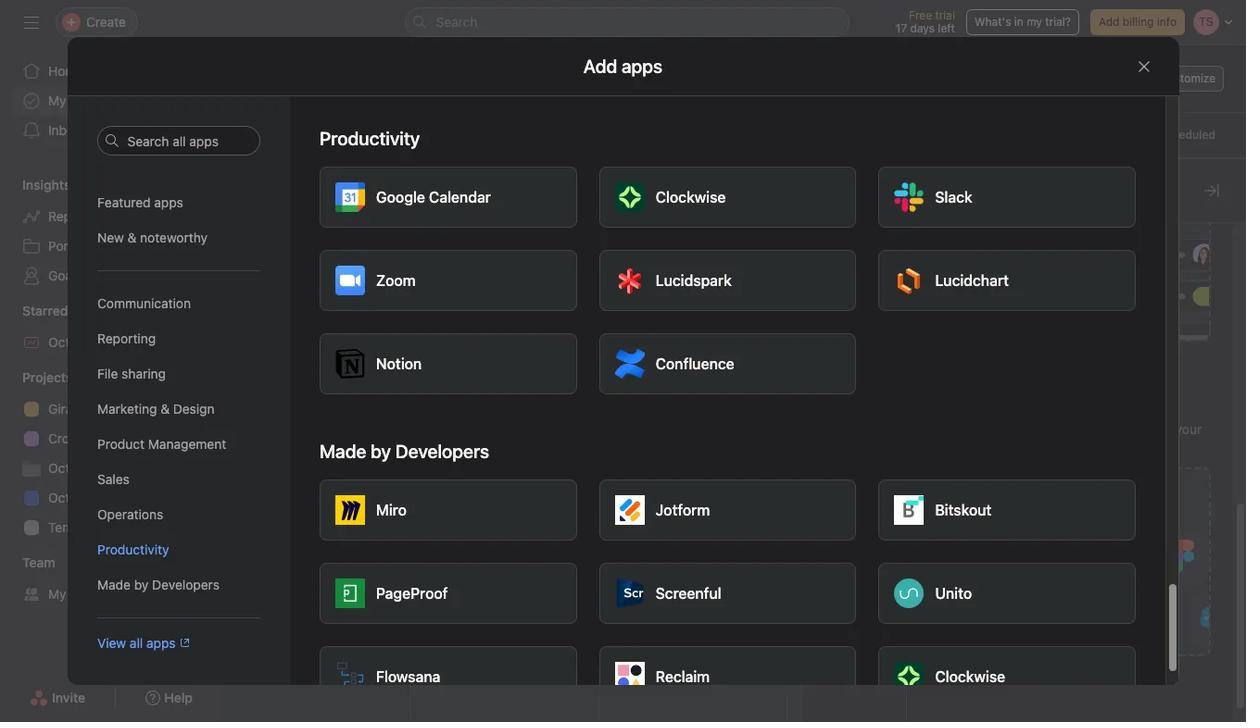 Task type: vqa. For each thing, say whether or not it's contained in the screenshot.


Task type: describe. For each thing, give the bounding box(es) containing it.
featured
[[97, 195, 150, 210]]

testing
[[92, 401, 136, 417]]

goals link
[[11, 261, 211, 291]]

task down rule
[[1079, 249, 1105, 265]]

build
[[930, 421, 960, 437]]

flowsana image
[[335, 663, 365, 692]]

list link
[[304, 87, 326, 112]]

fields
[[848, 245, 877, 259]]

rule
[[1084, 206, 1110, 223]]

sales
[[97, 472, 129, 488]]

goals
[[48, 268, 82, 284]]

search button
[[405, 7, 849, 37]]

jotform
[[655, 502, 710, 519]]

jotform button
[[599, 480, 856, 541]]

1 horizontal spatial clockwise button
[[879, 647, 1136, 708]]

pageproof button
[[319, 564, 577, 625]]

operations button
[[97, 498, 260, 533]]

product management
[[97, 437, 226, 452]]

11
[[1173, 190, 1189, 211]]

files
[[484, 87, 513, 103]]

by developers
[[370, 441, 489, 463]]

notion button
[[319, 334, 577, 395]]

october 2023 portfolio
[[48, 461, 186, 476]]

integrated
[[963, 421, 1024, 437]]

starred button
[[0, 302, 68, 321]]

my tasks
[[48, 93, 101, 108]]

search list box
[[405, 7, 849, 37]]

starred element
[[0, 295, 222, 361]]

view all apps link
[[97, 634, 190, 654]]

screenful button
[[599, 564, 856, 625]]

plan
[[197, 431, 222, 447]]

miro
[[376, 502, 406, 519]]

made for made by developers
[[97, 577, 130, 593]]

left
[[938, 21, 956, 35]]

slack image
[[894, 183, 924, 212]]

cross-
[[48, 431, 88, 447]]

sun
[[1213, 167, 1238, 181]]

add task button down google calendar image
[[230, 241, 403, 274]]

trial?
[[1046, 15, 1071, 29]]

task up the 'zoom' image
[[325, 249, 351, 265]]

board link
[[348, 87, 385, 112]]

workflows
[[1028, 421, 1088, 437]]

2023 for recap
[[101, 335, 132, 350]]

my workspace link
[[11, 580, 211, 610]]

projects button
[[0, 369, 73, 387]]

what's in my trial? button
[[967, 9, 1080, 35]]

confluence image
[[615, 349, 644, 379]]

screenful
[[655, 586, 721, 602]]

& for design
[[160, 401, 169, 417]]

wed 8
[[614, 167, 641, 211]]

lucidspark button
[[599, 250, 856, 311]]

template i link
[[11, 513, 211, 543]]

clockwise for clockwise image
[[935, 669, 1005, 686]]

add task up lucidchart icon
[[862, 249, 916, 265]]

thu
[[803, 167, 827, 181]]

add apps
[[584, 55, 663, 76]]

1 vertical spatial customize
[[930, 179, 1018, 201]]

what's in my trial?
[[975, 15, 1071, 29]]

hide sidebar image
[[24, 15, 39, 30]]

recap
[[136, 335, 173, 350]]

apps inside "button"
[[154, 195, 183, 210]]

insights
[[22, 177, 71, 193]]

giraffe
[[48, 401, 89, 417]]

rocket
[[427, 250, 460, 264]]

7
[[426, 190, 436, 211]]

add task down add rule
[[1051, 249, 1105, 265]]

made by developers
[[97, 577, 219, 593]]

home
[[48, 63, 84, 79]]

wed
[[614, 167, 641, 181]]

functional
[[88, 431, 148, 447]]

giraffe testing link
[[11, 395, 211, 425]]

google calendar
[[376, 189, 491, 206]]

add inside button
[[1052, 489, 1080, 506]]

workspace
[[70, 587, 134, 602]]

noteworthy
[[140, 230, 207, 246]]

portfolios
[[48, 238, 105, 254]]

product
[[97, 437, 144, 452]]

free
[[909, 8, 932, 22]]

customize inside dropdown button
[[1161, 71, 1216, 85]]

october 2023 portfolio link
[[11, 454, 211, 484]]

october for october 2023 portfolio
[[48, 461, 97, 476]]

reporting inside insights element
[[48, 209, 107, 224]]

free trial 17 days left
[[896, 8, 956, 35]]

add task down list link on the top of page
[[268, 128, 314, 142]]

app
[[1083, 489, 1111, 506]]

screenful image
[[615, 579, 644, 609]]

new & noteworthy
[[97, 230, 207, 246]]

1 vertical spatial apps
[[146, 636, 175, 652]]

clockwise image
[[894, 663, 924, 692]]

all
[[129, 636, 143, 652]]

tue 7
[[426, 167, 449, 211]]

sun 12
[[1213, 167, 1238, 211]]

Search all apps text field
[[97, 126, 260, 156]]

developers
[[152, 577, 219, 593]]

product management button
[[97, 427, 260, 463]]

add rule
[[1053, 206, 1110, 223]]

flowsana
[[376, 669, 440, 686]]

rules
[[840, 336, 869, 350]]

add billing info button
[[1091, 9, 1185, 35]]

design
[[173, 401, 214, 417]]

my tasks link
[[11, 86, 211, 116]]

productivity inside button
[[97, 542, 169, 558]]

task down list link on the top of page
[[292, 128, 314, 142]]

specimen
[[103, 490, 162, 506]]

zoom button
[[319, 250, 577, 311]]

1 horizontal spatial the
[[1120, 421, 1140, 437]]



Task type: locate. For each thing, give the bounding box(es) containing it.
fri
[[991, 167, 1009, 181]]

made up miro icon in the left bottom of the page
[[319, 441, 366, 463]]

1 vertical spatial my
[[48, 587, 66, 602]]

my for my workspace
[[48, 587, 66, 602]]

17
[[896, 21, 908, 35]]

bitskout button
[[879, 480, 1136, 541]]

file sharing button
[[97, 357, 260, 392]]

customize button
[[1138, 66, 1224, 92]]

0 horizontal spatial the
[[995, 442, 1014, 457]]

featured apps button
[[97, 185, 260, 221]]

global element
[[0, 45, 222, 157]]

the right with
[[1120, 421, 1140, 437]]

priority
[[948, 249, 986, 263]]

0 vertical spatial customize
[[1161, 71, 1216, 85]]

1 october from the top
[[48, 335, 97, 350]]

october inside projects 'element'
[[48, 461, 97, 476]]

your
[[1176, 421, 1202, 437]]

by
[[134, 577, 148, 593]]

billing
[[1123, 15, 1154, 29]]

0 vertical spatial made
[[319, 441, 366, 463]]

october for october 2023 recap
[[48, 335, 97, 350]]

most.
[[1017, 442, 1051, 457]]

add task button
[[245, 122, 322, 148], [230, 241, 403, 274], [607, 241, 780, 274], [795, 241, 968, 274], [984, 241, 1157, 274]]

add task button down clockwise icon
[[607, 241, 780, 274]]

0 vertical spatial my
[[48, 93, 66, 108]]

productivity button
[[97, 533, 260, 568]]

miro button
[[319, 480, 577, 541]]

made by developers button
[[97, 568, 260, 603]]

reporting up portfolios
[[48, 209, 107, 224]]

add task button down add rule
[[984, 241, 1157, 274]]

october up octopus
[[48, 461, 97, 476]]

0 vertical spatial &
[[127, 230, 136, 246]]

octopus
[[48, 490, 99, 506]]

1 vertical spatial clockwise
[[935, 669, 1005, 686]]

0 horizontal spatial productivity
[[97, 542, 169, 558]]

made for made by developers
[[319, 441, 366, 463]]

home link
[[11, 57, 211, 86]]

clockwise button down unito button
[[879, 647, 1136, 708]]

close this dialog image
[[1137, 59, 1152, 74]]

info
[[1158, 15, 1177, 29]]

projects element
[[0, 361, 222, 547]]

october inside starred element
[[48, 335, 97, 350]]

list
[[304, 87, 326, 103]]

new & noteworthy button
[[97, 221, 260, 256]]

made
[[319, 441, 366, 463], [97, 577, 130, 593]]

lucidspark image
[[615, 266, 644, 296]]

team button
[[0, 554, 55, 573]]

files link
[[484, 87, 513, 112]]

12
[[1213, 190, 1232, 211]]

customize right slack image
[[930, 179, 1018, 201]]

productivity down "i"
[[97, 542, 169, 558]]

1 vertical spatial &
[[160, 401, 169, 417]]

0 vertical spatial apps
[[154, 195, 183, 210]]

1 horizontal spatial made
[[319, 441, 366, 463]]

slack button
[[879, 167, 1136, 228]]

reporting button
[[97, 322, 260, 357]]

apps up 'noteworthy'
[[154, 195, 183, 210]]

my down the team
[[48, 587, 66, 602]]

add task up the 'zoom' image
[[297, 249, 351, 265]]

marketing
[[97, 401, 157, 417]]

october 2023 recap
[[48, 335, 173, 350]]

build integrated workflows with the tools your team uses the most.
[[930, 421, 1202, 457]]

0 horizontal spatial customize
[[930, 179, 1018, 201]]

1 horizontal spatial productivity
[[319, 128, 420, 149]]

0 horizontal spatial made
[[97, 577, 130, 593]]

projects
[[22, 370, 73, 386]]

tools
[[1143, 421, 1172, 437]]

1 vertical spatial october
[[48, 461, 97, 476]]

2023 for portfolio
[[101, 461, 132, 476]]

my left tasks
[[48, 93, 66, 108]]

customize right close this dialog icon
[[1161, 71, 1216, 85]]

my for my tasks
[[48, 93, 66, 108]]

reporting inside button
[[97, 331, 155, 347]]

apps right "all"
[[146, 636, 175, 652]]

tasks
[[70, 93, 101, 108]]

1 vertical spatial made
[[97, 577, 130, 593]]

clockwise for clockwise icon
[[655, 189, 726, 206]]

my inside global element
[[48, 93, 66, 108]]

0 horizontal spatial clockwise
[[655, 189, 726, 206]]

lucidchart image
[[894, 266, 924, 296]]

1 vertical spatial productivity
[[97, 542, 169, 558]]

communication button
[[97, 286, 260, 322]]

0 vertical spatial clockwise button
[[599, 167, 856, 228]]

task up lucidchart icon
[[890, 249, 916, 265]]

10 fields
[[833, 245, 877, 259]]

2 2023 from the top
[[101, 461, 132, 476]]

0 horizontal spatial &
[[127, 230, 136, 246]]

october down "starred"
[[48, 335, 97, 350]]

10
[[833, 245, 845, 259]]

add billing info
[[1099, 15, 1177, 29]]

2 october from the top
[[48, 461, 97, 476]]

made left by in the left bottom of the page
[[97, 577, 130, 593]]

2023 down product in the bottom left of the page
[[101, 461, 132, 476]]

reclaim image
[[615, 663, 644, 692]]

team
[[22, 555, 55, 571]]

lucidchart
[[935, 272, 1009, 289]]

marketing & design
[[97, 401, 214, 417]]

0 vertical spatial 2023
[[101, 335, 132, 350]]

search
[[436, 14, 478, 30]]

add task button down slack image
[[795, 241, 968, 274]]

insights element
[[0, 169, 222, 295]]

1 horizontal spatial &
[[160, 401, 169, 417]]

2023
[[101, 335, 132, 350], [101, 461, 132, 476]]

view all apps
[[97, 636, 175, 652]]

inbox link
[[11, 116, 211, 146]]

& left the design
[[160, 401, 169, 417]]

apps
[[154, 195, 183, 210], [146, 636, 175, 652]]

file sharing
[[97, 366, 165, 382]]

trial
[[936, 8, 956, 22]]

clockwise button up lucidspark 'button'
[[599, 167, 856, 228]]

my inside teams element
[[48, 587, 66, 602]]

1 2023 from the top
[[101, 335, 132, 350]]

task up lucidspark
[[702, 249, 728, 265]]

add inside button
[[1099, 15, 1120, 29]]

zoom
[[376, 272, 415, 289]]

clockwise right clockwise image
[[935, 669, 1005, 686]]

the down integrated
[[995, 442, 1014, 457]]

calendar
[[407, 87, 462, 103]]

reporting
[[48, 209, 107, 224], [97, 331, 155, 347]]

operations
[[97, 507, 163, 523]]

0 vertical spatial reporting
[[48, 209, 107, 224]]

in
[[1015, 15, 1024, 29]]

&
[[127, 230, 136, 246], [160, 401, 169, 417]]

2023 up file
[[101, 335, 132, 350]]

octopus specimen
[[48, 490, 162, 506]]

octopus specimen link
[[11, 484, 211, 513]]

high
[[1068, 249, 1092, 263]]

1 horizontal spatial clockwise
[[935, 669, 1005, 686]]

2023 inside october 2023 portfolio link
[[101, 461, 132, 476]]

add task up lucidspark
[[674, 249, 728, 265]]

1 vertical spatial clockwise button
[[879, 647, 1136, 708]]

2 my from the top
[[48, 587, 66, 602]]

portfolios link
[[11, 232, 211, 261]]

starred
[[22, 303, 68, 319]]

1 vertical spatial reporting
[[97, 331, 155, 347]]

giraffe testing
[[48, 401, 136, 417]]

& right new
[[127, 230, 136, 246]]

i
[[107, 520, 110, 536]]

1 horizontal spatial customize
[[1161, 71, 1216, 85]]

jotform image
[[615, 496, 644, 526]]

1 my from the top
[[48, 93, 66, 108]]

0 vertical spatial october
[[48, 335, 97, 350]]

bitskout image
[[894, 496, 924, 526]]

days
[[911, 21, 935, 35]]

unito image
[[894, 579, 924, 609]]

clockwise right clockwise icon
[[655, 189, 726, 206]]

pageproof image
[[335, 579, 365, 609]]

teams element
[[0, 547, 222, 614]]

view
[[97, 636, 126, 652]]

google calendar image
[[335, 183, 365, 212]]

view profile settings image
[[245, 57, 289, 101]]

0 vertical spatial the
[[1120, 421, 1140, 437]]

made inside button
[[97, 577, 130, 593]]

& for noteworthy
[[127, 230, 136, 246]]

0 vertical spatial clockwise
[[655, 189, 726, 206]]

zoom image
[[335, 266, 365, 296]]

2023 inside october 2023 recap link
[[101, 335, 132, 350]]

add
[[1099, 15, 1120, 29], [268, 128, 289, 142], [1053, 206, 1080, 223], [297, 249, 321, 265], [674, 249, 698, 265], [862, 249, 887, 265], [1051, 249, 1075, 265], [1052, 489, 1080, 506]]

sat 11
[[1173, 167, 1195, 211]]

miro image
[[335, 496, 365, 526]]

sharing
[[121, 366, 165, 382]]

insights button
[[0, 176, 71, 195]]

october
[[48, 335, 97, 350], [48, 461, 97, 476]]

close details image
[[1205, 183, 1220, 198]]

add task button down list link on the top of page
[[245, 122, 322, 148]]

notion image
[[335, 349, 365, 379]]

project
[[151, 431, 193, 447]]

communication
[[97, 296, 191, 311]]

1 vertical spatial the
[[995, 442, 1014, 457]]

board
[[348, 87, 385, 103]]

flowsana button
[[319, 647, 577, 708]]

clockwise image
[[615, 183, 644, 212]]

reporting link
[[11, 202, 211, 232]]

reporting up file sharing
[[97, 331, 155, 347]]

1 vertical spatial 2023
[[101, 461, 132, 476]]

0 horizontal spatial clockwise button
[[599, 167, 856, 228]]

productivity down board link
[[319, 128, 420, 149]]

portfolio
[[136, 461, 186, 476]]

customize
[[1161, 71, 1216, 85], [930, 179, 1018, 201]]

marketing & design button
[[97, 392, 260, 427]]

0 vertical spatial productivity
[[319, 128, 420, 149]]

file
[[97, 366, 118, 382]]



